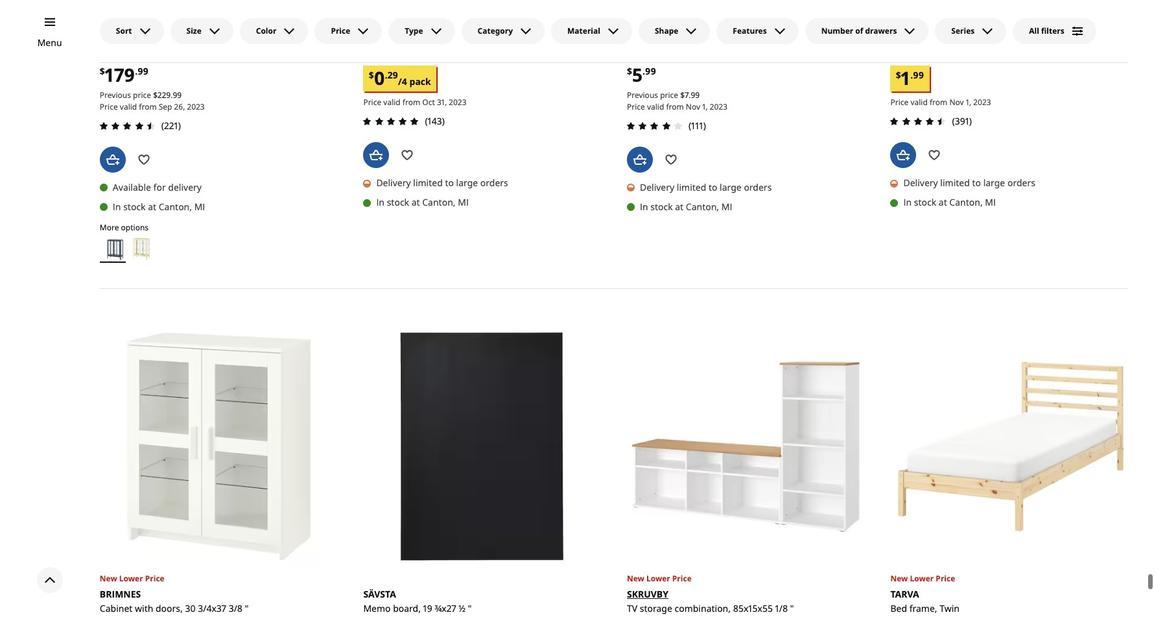 Task type: vqa. For each thing, say whether or not it's contained in the screenshot.
mood
no



Task type: locate. For each thing, give the bounding box(es) containing it.
storage
[[640, 602, 673, 615]]

category button
[[462, 18, 545, 44]]

valid up review: 4.1 out of 5 stars. total reviews: 111 image
[[647, 101, 665, 112]]

previous inside previous price $ 7 . 99 price valid from nov 1, 2023
[[627, 89, 659, 100]]

limited down the (111)
[[677, 181, 707, 193]]

brimnes
[[100, 588, 141, 600]]

$ inside new lower price lapptåtel pillow, high, standard $ 5 . 99
[[627, 65, 633, 77]]

" right 1/8
[[791, 602, 795, 615]]

2 horizontal spatial to
[[973, 177, 982, 189]]

nov up (391)
[[950, 97, 965, 108]]

" inside the new lower price fabrikör glass-door cabinet, 31 7/8x44 1/2 " $ 179 . 99
[[242, 46, 245, 59]]

to
[[445, 177, 454, 189], [973, 177, 982, 189], [709, 181, 718, 193]]

price up with
[[145, 573, 165, 584]]

frame,
[[910, 602, 938, 615]]

standard
[[681, 46, 720, 59]]

99 right 5 at the right of page
[[646, 65, 657, 77]]

" right 1/2
[[242, 46, 245, 59]]

99 right 7 at right top
[[691, 89, 700, 100]]

. up the (111)
[[689, 89, 691, 100]]

limited for 0
[[414, 177, 443, 189]]

$
[[100, 65, 105, 77], [627, 65, 633, 77], [369, 69, 374, 81], [897, 69, 902, 81], [153, 89, 158, 100], [681, 89, 685, 100]]

1 price from the left
[[133, 89, 151, 100]]

2 horizontal spatial orders
[[1008, 177, 1036, 189]]

available
[[113, 181, 151, 193]]

at
[[412, 196, 420, 208], [939, 196, 948, 208], [148, 200, 156, 213], [676, 200, 684, 213]]

all
[[1030, 25, 1040, 36]]

delivery limited to large orders
[[377, 177, 509, 189], [904, 177, 1036, 189], [640, 181, 772, 193]]

vitmossa
[[891, 32, 937, 44]]

new
[[100, 17, 117, 28], [627, 17, 645, 28], [100, 573, 117, 584], [627, 573, 645, 584], [891, 573, 909, 584]]

7/8x44
[[196, 46, 225, 59]]

0 horizontal spatial 1,
[[703, 101, 708, 112]]

lower inside the new lower price fabrikör glass-door cabinet, 31 7/8x44 1/2 " $ 179 . 99
[[119, 17, 143, 28]]

1 previous from the left
[[100, 89, 131, 100]]

5
[[633, 62, 643, 87]]

price button
[[315, 18, 382, 44]]

1,
[[967, 97, 972, 108], [703, 101, 708, 112]]

" inside new lower price brimnes cabinet with doors, 30 3/4x37 3/8 "
[[245, 602, 249, 615]]

1, up the (111)
[[703, 101, 708, 112]]

previous down 5 at the right of page
[[627, 89, 659, 100]]

nov inside previous price $ 7 . 99 price valid from nov 1, 2023
[[686, 101, 701, 112]]

valid inside previous price $ 7 . 99 price valid from nov 1, 2023
[[647, 101, 665, 112]]

stock
[[387, 196, 409, 208], [915, 196, 937, 208], [123, 200, 146, 213], [651, 200, 673, 213]]

orders
[[481, 177, 509, 189], [1008, 177, 1036, 189], [745, 181, 772, 193]]

price left 229
[[133, 89, 151, 100]]

sort
[[116, 25, 132, 36]]

1, up (391)
[[967, 97, 972, 108]]

0 horizontal spatial large
[[457, 177, 478, 189]]

price inside previous price $ 7 . 99 price valid from nov 1, 2023
[[627, 101, 645, 112]]

cabinet
[[100, 602, 133, 615]]

lower inside new lower price brimnes cabinet with doors, 30 3/4x37 3/8 "
[[119, 573, 143, 584]]

. inside $ 0 . 29 /4 pack
[[385, 69, 388, 81]]

canton, for (111)
[[686, 200, 720, 213]]

in stock at canton, mi for (111)
[[640, 200, 733, 213]]

new up fabrikör
[[100, 17, 117, 28]]

mi for (391)
[[986, 196, 997, 208]]

to for 0
[[445, 177, 454, 189]]

delivery
[[377, 177, 411, 189], [904, 177, 939, 189], [640, 181, 675, 193]]

at for (143)
[[412, 196, 420, 208]]

lower inside new lower price lapptåtel pillow, high, standard $ 5 . 99
[[647, 17, 671, 28]]

in for (391)
[[904, 196, 912, 208]]

in stock at canton, mi for (143)
[[377, 196, 469, 208]]

" right 47x63
[[950, 46, 953, 59]]

30
[[185, 602, 196, 615]]

0 horizontal spatial nov
[[686, 101, 701, 112]]

sävsta memo board, 19 ¾x27 ½ "
[[364, 588, 472, 615]]

type button
[[389, 18, 455, 44]]

new up brimnes
[[100, 573, 117, 584]]

/4
[[398, 75, 407, 88]]

0 horizontal spatial delivery
[[377, 177, 411, 189]]

lower up the tarva
[[911, 573, 935, 584]]

2023 inside previous price $ 7 . 99 price valid from nov 1, 2023
[[710, 101, 728, 112]]

price left kalas
[[331, 25, 351, 36]]

lower up the 'lapptåtel'
[[647, 17, 671, 28]]

26,
[[174, 101, 185, 112]]

in stock at canton, mi for (221)
[[113, 200, 205, 213]]

previous down 179
[[100, 89, 131, 100]]

in for (143)
[[377, 196, 385, 208]]

kalas spoon
[[364, 32, 392, 59]]

memo
[[364, 602, 391, 615]]

. down pillow,
[[643, 65, 646, 77]]

.
[[135, 65, 138, 77], [643, 65, 646, 77], [385, 69, 388, 81], [911, 69, 914, 81], [171, 89, 173, 100], [689, 89, 691, 100]]

all filters button
[[1014, 18, 1097, 44]]

price inside previous price $ 229 . 99 price valid from sep 26, 2023
[[100, 101, 118, 112]]

2 horizontal spatial delivery limited to large orders
[[904, 177, 1036, 189]]

valid up review: 4.7 out of 5 stars. total reviews: 391 image
[[911, 97, 928, 108]]

lower up fabrikör
[[119, 17, 143, 28]]

new up the tarva
[[891, 573, 909, 584]]

new inside new lower price skruvby tv storage combination, 85x15x55 1/8 "
[[627, 573, 645, 584]]

stock for (143)
[[387, 196, 409, 208]]

from up review: 4.1 out of 5 stars. total reviews: 111 image
[[667, 101, 684, 112]]

limited down (391)
[[941, 177, 971, 189]]

number
[[822, 25, 854, 36]]

. left /4
[[385, 69, 388, 81]]

lower inside new lower price skruvby tv storage combination, 85x15x55 1/8 "
[[647, 573, 671, 584]]

delivery down review: 4.1 out of 5 stars. total reviews: 111 image
[[640, 181, 675, 193]]

price for 5
[[661, 89, 679, 100]]

31,
[[437, 97, 447, 108]]

price left 7 at right top
[[661, 89, 679, 100]]

. down throw,
[[911, 69, 914, 81]]

price valid from oct 31, 2023
[[364, 97, 467, 108]]

47x63
[[922, 46, 947, 59]]

lower inside new lower price tarva bed frame, twin
[[911, 573, 935, 584]]

. inside previous price $ 229 . 99 price valid from sep 26, 2023
[[171, 89, 173, 100]]

2 previous from the left
[[627, 89, 659, 100]]

. up the sep
[[171, 89, 173, 100]]

85x15x55
[[734, 602, 773, 615]]

tv
[[627, 602, 638, 615]]

new up the 'lapptåtel'
[[627, 17, 645, 28]]

previous inside previous price $ 229 . 99 price valid from sep 26, 2023
[[100, 89, 131, 100]]

¾x27
[[435, 602, 457, 615]]

price up "twin"
[[937, 573, 956, 584]]

skruvby
[[627, 588, 669, 600]]

price
[[145, 17, 165, 28], [673, 17, 692, 28], [331, 25, 351, 36], [364, 97, 382, 108], [891, 97, 909, 108], [100, 101, 118, 112], [627, 101, 645, 112], [145, 573, 165, 584], [673, 573, 692, 584], [937, 573, 956, 584]]

delivery limited to large orders down (391)
[[904, 177, 1036, 189]]

series
[[952, 25, 975, 36]]

99 inside previous price $ 229 . 99 price valid from sep 26, 2023
[[173, 89, 182, 100]]

new lower price tarva bed frame, twin
[[891, 573, 960, 615]]

. inside the new lower price fabrikör glass-door cabinet, 31 7/8x44 1/2 " $ 179 . 99
[[135, 65, 138, 77]]

99 inside $ 1 . 99
[[914, 69, 925, 81]]

at for (391)
[[939, 196, 948, 208]]

new lower price lapptåtel pillow, high, standard $ 5 . 99
[[627, 17, 720, 87]]

series button
[[936, 18, 1007, 44]]

0 horizontal spatial limited
[[414, 177, 443, 189]]

price up 'high,'
[[673, 17, 692, 28]]

valid up review: 4.9 out of 5 stars. total reviews: 143 image
[[384, 97, 401, 108]]

" right 3/8 at the bottom left
[[245, 602, 249, 615]]

orders for 1
[[1008, 177, 1036, 189]]

mi
[[458, 196, 469, 208], [986, 196, 997, 208], [194, 200, 205, 213], [722, 200, 733, 213]]

$ inside $ 0 . 29 /4 pack
[[369, 69, 374, 81]]

board,
[[393, 602, 421, 615]]

" right ½
[[468, 602, 472, 615]]

new for 1/8
[[627, 573, 645, 584]]

99 down door
[[138, 65, 149, 77]]

0 horizontal spatial to
[[445, 177, 454, 189]]

price inside popup button
[[331, 25, 351, 36]]

99
[[138, 65, 149, 77], [646, 65, 657, 77], [914, 69, 925, 81], [173, 89, 182, 100], [691, 89, 700, 100]]

lower up brimnes
[[119, 573, 143, 584]]

1
[[902, 66, 911, 90]]

. inside new lower price lapptåtel pillow, high, standard $ 5 . 99
[[643, 65, 646, 77]]

price
[[133, 89, 151, 100], [661, 89, 679, 100]]

"
[[242, 46, 245, 59], [950, 46, 953, 59], [245, 602, 249, 615], [791, 602, 795, 615], [468, 602, 472, 615]]

lower for 5
[[647, 17, 671, 28]]

color button
[[240, 18, 308, 44]]

review: 4.9 out of 5 stars. total reviews: 143 image
[[360, 114, 423, 129]]

1 horizontal spatial previous
[[627, 89, 659, 100]]

in
[[377, 196, 385, 208], [904, 196, 912, 208], [113, 200, 121, 213], [640, 200, 649, 213]]

0 horizontal spatial previous
[[100, 89, 131, 100]]

1 horizontal spatial price
[[661, 89, 679, 100]]

new inside new lower price lapptåtel pillow, high, standard $ 5 . 99
[[627, 17, 645, 28]]

from left the sep
[[139, 101, 157, 112]]

price up combination,
[[673, 573, 692, 584]]

delivery limited to large orders down the (111)
[[640, 181, 772, 193]]

delivery limited to large orders for 0
[[377, 177, 509, 189]]

new inside the new lower price fabrikör glass-door cabinet, 31 7/8x44 1/2 " $ 179 . 99
[[100, 17, 117, 28]]

filters
[[1042, 25, 1065, 36]]

stock for (111)
[[651, 200, 673, 213]]

0 horizontal spatial price
[[133, 89, 151, 100]]

price up review: 4.1 out of 5 stars. total reviews: 111 image
[[627, 101, 645, 112]]

new inside new lower price brimnes cabinet with doors, 30 3/4x37 3/8 "
[[100, 573, 117, 584]]

from
[[403, 97, 421, 108], [930, 97, 948, 108], [139, 101, 157, 112], [667, 101, 684, 112]]

price inside previous price $ 7 . 99 price valid from nov 1, 2023
[[661, 89, 679, 100]]

delivery for 1
[[904, 177, 939, 189]]

limited down (143)
[[414, 177, 443, 189]]

3/8
[[229, 602, 243, 615]]

1 horizontal spatial limited
[[677, 181, 707, 193]]

2 price from the left
[[661, 89, 679, 100]]

shape button
[[639, 18, 711, 44]]

0 horizontal spatial delivery limited to large orders
[[377, 177, 509, 189]]

" inside vitmossa throw, 47x63 "
[[950, 46, 953, 59]]

review: 4.7 out of 5 stars. total reviews: 221 image
[[96, 118, 159, 134]]

delivery limited to large orders down (143)
[[377, 177, 509, 189]]

new up skruvby
[[627, 573, 645, 584]]

bed
[[891, 602, 908, 615]]

2 horizontal spatial large
[[984, 177, 1006, 189]]

more options
[[100, 222, 149, 233]]

price up cabinet,
[[145, 17, 165, 28]]

99 inside new lower price lapptåtel pillow, high, standard $ 5 . 99
[[646, 65, 657, 77]]

2 horizontal spatial delivery
[[904, 177, 939, 189]]

0 horizontal spatial orders
[[481, 177, 509, 189]]

vitmossa throw, 47x63 "
[[891, 32, 953, 59]]

2 horizontal spatial limited
[[941, 177, 971, 189]]

doors,
[[156, 602, 183, 615]]

menu
[[37, 36, 62, 49]]

valid up review: 4.7 out of 5 stars. total reviews: 221 "image"
[[120, 101, 137, 112]]

. down door
[[135, 65, 138, 77]]

1 horizontal spatial orders
[[745, 181, 772, 193]]

limited for 1
[[941, 177, 971, 189]]

99 right 1
[[914, 69, 925, 81]]

3/4x37
[[198, 602, 226, 615]]

$ 1 . 99
[[897, 66, 925, 90]]

price inside new lower price lapptåtel pillow, high, standard $ 5 . 99
[[673, 17, 692, 28]]

99 up 26,
[[173, 89, 182, 100]]

" inside sävsta memo board, 19 ¾x27 ½ "
[[468, 602, 472, 615]]

large for 1
[[984, 177, 1006, 189]]

29
[[388, 69, 398, 81]]

price inside new lower price brimnes cabinet with doors, 30 3/4x37 3/8 "
[[145, 573, 165, 584]]

price inside previous price $ 229 . 99 price valid from sep 26, 2023
[[133, 89, 151, 100]]

nov
[[950, 97, 965, 108], [686, 101, 701, 112]]

nov down 7 at right top
[[686, 101, 701, 112]]

delivery down review: 4.9 out of 5 stars. total reviews: 143 image
[[377, 177, 411, 189]]

delivery down review: 4.7 out of 5 stars. total reviews: 391 image
[[904, 177, 939, 189]]

kalas
[[364, 32, 392, 44]]

lower up skruvby
[[647, 573, 671, 584]]

price up review: 4.7 out of 5 stars. total reviews: 221 "image"
[[100, 101, 118, 112]]

limited
[[414, 177, 443, 189], [941, 177, 971, 189], [677, 181, 707, 193]]

(221)
[[161, 119, 181, 132]]

price inside new lower price tarva bed frame, twin
[[937, 573, 956, 584]]



Task type: describe. For each thing, give the bounding box(es) containing it.
1 horizontal spatial delivery limited to large orders
[[640, 181, 772, 193]]

canton, for (143)
[[423, 196, 456, 208]]

$ 0 . 29 /4 pack
[[369, 66, 431, 90]]

1 horizontal spatial to
[[709, 181, 718, 193]]

shape
[[655, 25, 679, 36]]

½
[[459, 602, 466, 615]]

lapptåtel
[[627, 32, 676, 44]]

. inside $ 1 . 99
[[911, 69, 914, 81]]

31
[[184, 46, 194, 59]]

1 horizontal spatial large
[[720, 181, 742, 193]]

1, inside previous price $ 7 . 99 price valid from nov 1, 2023
[[703, 101, 708, 112]]

material button
[[552, 18, 633, 44]]

from up review: 4.7 out of 5 stars. total reviews: 391 image
[[930, 97, 948, 108]]

twin
[[940, 602, 960, 615]]

of
[[856, 25, 864, 36]]

delivery for 0
[[377, 177, 411, 189]]

available for delivery
[[113, 181, 202, 193]]

stock for (391)
[[915, 196, 937, 208]]

$ inside the new lower price fabrikör glass-door cabinet, 31 7/8x44 1/2 " $ 179 . 99
[[100, 65, 105, 77]]

category
[[478, 25, 513, 36]]

delivery
[[168, 181, 202, 193]]

number of drawers button
[[806, 18, 929, 44]]

price inside new lower price skruvby tv storage combination, 85x15x55 1/8 "
[[673, 573, 692, 584]]

color
[[256, 25, 277, 36]]

1/2
[[227, 46, 239, 59]]

number of drawers
[[822, 25, 898, 36]]

sep
[[159, 101, 172, 112]]

pack
[[410, 75, 431, 88]]

canton, for (221)
[[159, 200, 192, 213]]

. inside previous price $ 7 . 99 price valid from nov 1, 2023
[[689, 89, 691, 100]]

sävsta
[[364, 588, 396, 600]]

throw,
[[891, 46, 920, 59]]

lower for 3/4x37
[[119, 573, 143, 584]]

from left oct
[[403, 97, 421, 108]]

for
[[154, 181, 166, 193]]

features button
[[717, 18, 799, 44]]

sort button
[[100, 18, 164, 44]]

price inside the new lower price fabrikör glass-door cabinet, 31 7/8x44 1/2 " $ 179 . 99
[[145, 17, 165, 28]]

to for 1
[[973, 177, 982, 189]]

drawers
[[866, 25, 898, 36]]

lower for 7/8x44
[[119, 17, 143, 28]]

oct
[[423, 97, 435, 108]]

mi for (143)
[[458, 196, 469, 208]]

new for 5
[[627, 17, 645, 28]]

99 inside the new lower price fabrikör glass-door cabinet, 31 7/8x44 1/2 " $ 179 . 99
[[138, 65, 149, 77]]

7
[[685, 89, 689, 100]]

review: 4.7 out of 5 stars. total reviews: 391 image
[[887, 114, 950, 129]]

large for 0
[[457, 177, 478, 189]]

in for (221)
[[113, 200, 121, 213]]

review: 4.1 out of 5 stars. total reviews: 111 image
[[624, 118, 686, 134]]

canton, for (391)
[[950, 196, 983, 208]]

229
[[158, 89, 171, 100]]

stock for (221)
[[123, 200, 146, 213]]

new lower price brimnes cabinet with doors, 30 3/4x37 3/8 "
[[100, 573, 249, 615]]

19
[[423, 602, 433, 615]]

fabrikör
[[100, 32, 145, 44]]

type
[[405, 25, 423, 36]]

new for 7/8x44
[[100, 17, 117, 28]]

cabinet,
[[148, 46, 182, 59]]

high,
[[657, 46, 678, 59]]

previous for 179
[[100, 89, 131, 100]]

orders for 0
[[481, 177, 509, 189]]

$ inside previous price $ 7 . 99 price valid from nov 1, 2023
[[681, 89, 685, 100]]

previous for 5
[[627, 89, 659, 100]]

new for 3/4x37
[[100, 573, 117, 584]]

$ inside $ 1 . 99
[[897, 69, 902, 81]]

price for 179
[[133, 89, 151, 100]]

valid inside previous price $ 229 . 99 price valid from sep 26, 2023
[[120, 101, 137, 112]]

mi for (111)
[[722, 200, 733, 213]]

from inside previous price $ 7 . 99 price valid from nov 1, 2023
[[667, 101, 684, 112]]

price valid from nov 1, 2023
[[891, 97, 992, 108]]

more
[[100, 222, 119, 233]]

1 horizontal spatial nov
[[950, 97, 965, 108]]

in for (111)
[[640, 200, 649, 213]]

in stock at canton, mi for (391)
[[904, 196, 997, 208]]

tarva
[[891, 588, 920, 600]]

0
[[374, 66, 385, 90]]

1/8
[[776, 602, 789, 615]]

1 horizontal spatial 1,
[[967, 97, 972, 108]]

new lower price skruvby tv storage combination, 85x15x55 1/8 "
[[627, 573, 795, 615]]

size
[[187, 25, 202, 36]]

price down 1
[[891, 97, 909, 108]]

previous price $ 7 . 99 price valid from nov 1, 2023
[[627, 89, 728, 112]]

spoon
[[364, 46, 391, 59]]

new inside new lower price tarva bed frame, twin
[[891, 573, 909, 584]]

features
[[733, 25, 767, 36]]

delivery limited to large orders for 1
[[904, 177, 1036, 189]]

from inside previous price $ 229 . 99 price valid from sep 26, 2023
[[139, 101, 157, 112]]

179
[[105, 62, 135, 87]]

door
[[125, 46, 146, 59]]

99 inside previous price $ 7 . 99 price valid from nov 1, 2023
[[691, 89, 700, 100]]

2023 inside previous price $ 229 . 99 price valid from sep 26, 2023
[[187, 101, 205, 112]]

new lower price fabrikör glass-door cabinet, 31 7/8x44 1/2 " $ 179 . 99
[[100, 17, 245, 87]]

combination,
[[675, 602, 731, 615]]

(391)
[[953, 115, 973, 127]]

price down 0
[[364, 97, 382, 108]]

with
[[135, 602, 153, 615]]

at for (111)
[[676, 200, 684, 213]]

(111)
[[689, 119, 707, 132]]

size button
[[170, 18, 233, 44]]

material
[[568, 25, 601, 36]]

options
[[121, 222, 149, 233]]

lower for 1/8
[[647, 573, 671, 584]]

1 horizontal spatial delivery
[[640, 181, 675, 193]]

mi for (221)
[[194, 200, 205, 213]]

at for (221)
[[148, 200, 156, 213]]

$ inside previous price $ 229 . 99 price valid from sep 26, 2023
[[153, 89, 158, 100]]

all filters
[[1030, 25, 1065, 36]]

" inside new lower price skruvby tv storage combination, 85x15x55 1/8 "
[[791, 602, 795, 615]]

menu button
[[37, 36, 62, 50]]

pillow,
[[627, 46, 654, 59]]

(143)
[[425, 115, 445, 127]]

previous price $ 229 . 99 price valid from sep 26, 2023
[[100, 89, 205, 112]]



